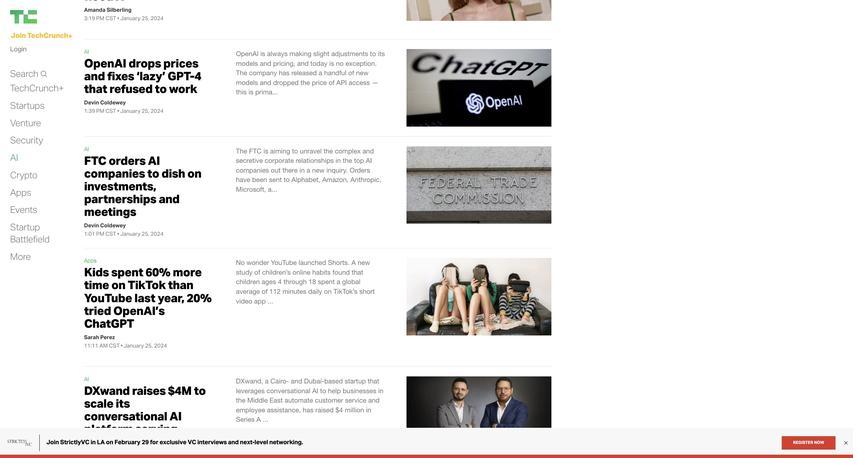 Task type: locate. For each thing, give the bounding box(es) containing it.
0 horizontal spatial a
[[257, 416, 261, 424]]

on right daily
[[324, 288, 332, 296]]

partnerships
[[84, 192, 156, 207]]

4
[[195, 69, 201, 84], [278, 278, 282, 286]]

youtube up chatgpt
[[84, 291, 132, 306]]

companies inside ai ftc orders ai companies to dish on investments, partnerships and meetings devin coldewey 1:01 pm cst • january 25, 2024
[[84, 166, 145, 181]]

25, inside ai ftc orders ai companies to dish on investments, partnerships and meetings devin coldewey 1:01 pm cst • january 25, 2024
[[142, 231, 149, 238]]

2 the from the top
[[236, 147, 247, 155]]

prices
[[163, 56, 199, 71]]

complex
[[335, 147, 361, 155]]

cst inside apps kids spent 60% more time on tiktok than youtube last year,  20% tried openai's chatgpt sarah perez 11:11 am cst • january 25, 2024
[[109, 343, 120, 350]]

in inside ai dxwand raises $4m to scale its conversational ai platform serving enterprises in mena
[[151, 435, 161, 450]]

1 horizontal spatial youtube
[[271, 259, 297, 267]]

0 vertical spatial pm
[[96, 15, 104, 22]]

apps kids spent 60% more time on tiktok than youtube last year,  20% tried openai's chatgpt sarah perez 11:11 am cst • january 25, 2024
[[84, 258, 212, 350]]

1 horizontal spatial that
[[352, 269, 364, 277]]

0 horizontal spatial on
[[111, 278, 125, 293]]

openai
[[236, 50, 259, 58], [84, 56, 126, 71]]

new
[[356, 69, 369, 77], [312, 166, 325, 174], [358, 259, 370, 267]]

gpt-
[[168, 69, 195, 84]]

1 devin from the top
[[84, 99, 99, 106]]

0 vertical spatial devin coldewey link
[[84, 99, 126, 106]]

and up top
[[363, 147, 374, 155]]

and inside the "ai openai drops prices and fixes 'lazy' gpt-4 that refused to work devin coldewey 1:39 pm cst • january 25, 2024"
[[84, 69, 105, 84]]

2 horizontal spatial on
[[324, 288, 332, 296]]

startup battlefield
[[10, 221, 50, 245]]

• down refused
[[117, 108, 119, 115]]

a down found
[[337, 278, 340, 286]]

raised
[[316, 407, 334, 414]]

of
[[349, 69, 354, 77], [329, 79, 335, 86], [255, 269, 260, 277], [262, 288, 268, 296]]

and inside the ftc is aiming to unravel the complex and secretive corporate relationships in the top ai companies out there in a new inquiry. orders have been sent to alphabet, amazon, anthropic, microsoft, a...
[[363, 147, 374, 155]]

spent right kids on the bottom left of the page
[[111, 265, 143, 280]]

has
[[279, 69, 290, 77], [303, 407, 314, 414]]

cst
[[106, 15, 116, 22], [106, 108, 116, 115], [106, 231, 116, 238], [109, 343, 120, 350]]

0 vertical spatial youtube
[[271, 259, 297, 267]]

three kids holding tablets sit on a couch image
[[407, 258, 552, 336]]

2024
[[151, 15, 164, 22], [151, 108, 164, 115], [151, 231, 164, 238], [154, 343, 167, 350]]

its up —
[[378, 50, 385, 58]]

am
[[100, 343, 108, 350]]

2 pm from the top
[[96, 108, 104, 115]]

companies up partnerships
[[84, 166, 145, 181]]

1 vertical spatial new
[[312, 166, 325, 174]]

ai link for openai drops prices and fixes 'lazy' gpt-4 that refused to work
[[84, 49, 89, 55]]

startup
[[10, 221, 40, 233]]

0 horizontal spatial openai
[[84, 56, 126, 71]]

minutes
[[283, 288, 307, 296]]

and up the company
[[260, 59, 271, 67]]

...
[[268, 298, 273, 305], [263, 416, 269, 424]]

assistance,
[[267, 407, 301, 414]]

youtube inside apps kids spent 60% more time on tiktok than youtube last year,  20% tried openai's chatgpt sarah perez 11:11 am cst • january 25, 2024
[[84, 291, 132, 306]]

2 vertical spatial that
[[368, 378, 380, 386]]

video
[[236, 298, 252, 305]]

is left always
[[261, 50, 265, 58]]

and left the fixes
[[84, 69, 105, 84]]

1 vertical spatial the
[[236, 147, 247, 155]]

to left work
[[155, 82, 167, 96]]

amanda silberling 3:19 pm cst • january 25, 2024
[[84, 6, 164, 22]]

0 horizontal spatial companies
[[84, 166, 145, 181]]

to right the $4m
[[194, 384, 206, 399]]

a for ftc orders ai companies to dish on investments, partnerships and meetings
[[307, 166, 310, 174]]

venture link
[[10, 117, 41, 129]]

pricing,
[[273, 59, 296, 67]]

... inside dxwand, a cairo- and dubai-based startup that leverages conversational ai to help businesses in the middle east automate customer service and employee assistance, has raised $4 million in series a ...
[[263, 416, 269, 424]]

• right am
[[121, 343, 123, 350]]

... right 'app'
[[268, 298, 273, 305]]

aiming
[[270, 147, 290, 155]]

conversational inside dxwand, a cairo- and dubai-based startup that leverages conversational ai to help businesses in the middle east automate customer service and employee assistance, has raised $4 million in series a ...
[[267, 387, 311, 395]]

• inside ai ftc orders ai companies to dish on investments, partnerships and meetings devin coldewey 1:01 pm cst • january 25, 2024
[[117, 231, 119, 238]]

0 horizontal spatial apps
[[10, 187, 31, 198]]

25, inside apps kids spent 60% more time on tiktok than youtube last year,  20% tried openai's chatgpt sarah perez 11:11 am cst • january 25, 2024
[[145, 343, 153, 350]]

ai ftc orders ai companies to dish on investments, partnerships and meetings devin coldewey 1:01 pm cst • january 25, 2024
[[84, 146, 202, 238]]

its right scale
[[116, 397, 130, 412]]

cst right am
[[109, 343, 120, 350]]

0 horizontal spatial conversational
[[84, 410, 167, 424]]

a inside the no wonder youtube launched shorts. a new study of children's online habits found that children ages 4 through 18 spent a global average of 112 minutes daily on tiktok's short video app ...
[[337, 278, 340, 286]]

4 inside the no wonder youtube launched shorts. a new study of children's online habits found that children ages 4 through 18 spent a global average of 112 minutes daily on tiktok's short video app ...
[[278, 278, 282, 286]]

top
[[354, 157, 364, 165]]

startup battlefield link
[[10, 221, 50, 246]]

0 horizontal spatial ftc
[[84, 153, 106, 168]]

2 devin from the top
[[84, 222, 99, 229]]

cst inside amanda silberling 3:19 pm cst • january 25, 2024
[[106, 15, 116, 22]]

ftc up secretive
[[249, 147, 262, 155]]

app
[[254, 298, 266, 305]]

exception.
[[346, 59, 377, 67]]

• inside apps kids spent 60% more time on tiktok than youtube last year,  20% tried openai's chatgpt sarah perez 11:11 am cst • january 25, 2024
[[121, 343, 123, 350]]

1 vertical spatial youtube
[[84, 291, 132, 306]]

1 horizontal spatial 4
[[278, 278, 282, 286]]

tiktok's
[[334, 288, 358, 296]]

spent inside the no wonder youtube launched shorts. a new study of children's online habits found that children ages 4 through 18 spent a global average of 112 minutes daily on tiktok's short video app ...
[[318, 278, 335, 286]]

0 vertical spatial a
[[352, 259, 356, 267]]

2 vertical spatial pm
[[96, 231, 104, 238]]

1 horizontal spatial spent
[[318, 278, 335, 286]]

its
[[378, 50, 385, 58], [116, 397, 130, 412]]

techcrunch
[[27, 31, 68, 40]]

ai link for dxwand raises $4m to scale its conversational ai platform serving enterprises in mena
[[84, 377, 89, 383]]

pm down amanda at top
[[96, 15, 104, 22]]

0 vertical spatial models
[[236, 59, 258, 67]]

openai is always making slight adjustments to its models and pricing, and today is no exception. the company has released a handful of new models and dropped the price of api access — this is prima...
[[236, 50, 385, 96]]

1 vertical spatial devin
[[84, 222, 99, 229]]

1 horizontal spatial its
[[378, 50, 385, 58]]

pm inside the "ai openai drops prices and fixes 'lazy' gpt-4 that refused to work devin coldewey 1:39 pm cst • january 25, 2024"
[[96, 108, 104, 115]]

0 vertical spatial the
[[236, 69, 247, 77]]

its inside openai is always making slight adjustments to its models and pricing, and today is no exception. the company has released a handful of new models and dropped the price of api access — this is prima...
[[378, 50, 385, 58]]

1 horizontal spatial ftc
[[249, 147, 262, 155]]

... down employee
[[263, 416, 269, 424]]

and inside ai ftc orders ai companies to dish on investments, partnerships and meetings devin coldewey 1:01 pm cst • january 25, 2024
[[159, 192, 180, 207]]

2 horizontal spatial that
[[368, 378, 380, 386]]

models up this
[[236, 79, 258, 86]]

that up 1:39
[[84, 82, 107, 96]]

2 vertical spatial new
[[358, 259, 370, 267]]

1 vertical spatial 4
[[278, 278, 282, 286]]

to inside ai dxwand raises $4m to scale its conversational ai platform serving enterprises in mena
[[194, 384, 206, 399]]

ftc for orders
[[84, 153, 106, 168]]

20%
[[187, 291, 212, 306]]

devin up 1:01
[[84, 222, 99, 229]]

ai inside the ftc is aiming to unravel the complex and secretive corporate relationships in the top ai companies out there in a new inquiry. orders have been sent to alphabet, amazon, anthropic, microsoft, a...
[[366, 157, 372, 165]]

launched
[[299, 259, 326, 267]]

cairo-
[[271, 378, 289, 386]]

conversational up enterprises
[[84, 410, 167, 424]]

conversational inside ai dxwand raises $4m to scale its conversational ai platform serving enterprises in mena
[[84, 410, 167, 424]]

1 vertical spatial coldewey
[[100, 222, 126, 229]]

in right businesses
[[378, 387, 384, 395]]

companies down secretive
[[236, 166, 269, 174]]

0 vertical spatial its
[[378, 50, 385, 58]]

0 vertical spatial coldewey
[[100, 99, 126, 106]]

of up access
[[349, 69, 354, 77]]

taylor swift image
[[407, 0, 552, 21]]

devin coldewey link down meetings
[[84, 222, 126, 229]]

on right 'dish'
[[187, 166, 202, 181]]

in left mena
[[151, 435, 161, 450]]

... inside the no wonder youtube launched shorts. a new study of children's online habits found that children ages 4 through 18 spent a global average of 112 minutes daily on tiktok's short video app ...
[[268, 298, 273, 305]]

to inside dxwand, a cairo- and dubai-based startup that leverages conversational ai to help businesses in the middle east automate customer service and employee assistance, has raised $4 million in series a ...
[[320, 387, 326, 395]]

1 vertical spatial ...
[[263, 416, 269, 424]]

on inside the no wonder youtube launched shorts. a new study of children's online habits found that children ages 4 through 18 spent a global average of 112 minutes daily on tiktok's short video app ...
[[324, 288, 332, 296]]

coldewey down meetings
[[100, 222, 126, 229]]

a down employee
[[257, 416, 261, 424]]

ai inside dxwand, a cairo- and dubai-based startup that leverages conversational ai to help businesses in the middle east automate customer service and employee assistance, has raised $4 million in series a ...
[[312, 387, 318, 395]]

orders
[[350, 166, 370, 174]]

2 models from the top
[[236, 79, 258, 86]]

devin inside the "ai openai drops prices and fixes 'lazy' gpt-4 that refused to work devin coldewey 1:39 pm cst • january 25, 2024"
[[84, 99, 99, 106]]

1 vertical spatial apps link
[[84, 258, 97, 264]]

january down silberling
[[120, 15, 141, 22]]

january inside ai ftc orders ai companies to dish on investments, partnerships and meetings devin coldewey 1:01 pm cst • january 25, 2024
[[120, 231, 141, 238]]

1 vertical spatial apps
[[84, 258, 97, 264]]

january down refused
[[120, 108, 141, 115]]

0 vertical spatial has
[[279, 69, 290, 77]]

pm inside ai ftc orders ai companies to dish on investments, partnerships and meetings devin coldewey 1:01 pm cst • january 25, 2024
[[96, 231, 104, 238]]

ftc left the orders
[[84, 153, 106, 168]]

in right the million
[[366, 407, 371, 414]]

3 pm from the top
[[96, 231, 104, 238]]

0 vertical spatial that
[[84, 82, 107, 96]]

2024 inside the "ai openai drops prices and fixes 'lazy' gpt-4 that refused to work devin coldewey 1:39 pm cst • january 25, 2024"
[[151, 108, 164, 115]]

0 horizontal spatial that
[[84, 82, 107, 96]]

and down businesses
[[368, 397, 380, 405]]

that up the global
[[352, 269, 364, 277]]

new inside the ftc is aiming to unravel the complex and secretive corporate relationships in the top ai companies out there in a new inquiry. orders have been sent to alphabet, amazon, anthropic, microsoft, a...
[[312, 166, 325, 174]]

0 horizontal spatial 4
[[195, 69, 201, 84]]

businesses
[[343, 387, 377, 395]]

1 the from the top
[[236, 69, 247, 77]]

kids
[[84, 265, 109, 280]]

has inside dxwand, a cairo- and dubai-based startup that leverages conversational ai to help businesses in the middle east automate customer service and employee assistance, has raised $4 million in series a ...
[[303, 407, 314, 414]]

chatgpt
[[84, 317, 134, 331]]

a up alphabet,
[[307, 166, 310, 174]]

on right time
[[111, 278, 125, 293]]

conversational down cairo-
[[267, 387, 311, 395]]

ftc inside the ftc is aiming to unravel the complex and secretive corporate relationships in the top ai companies out there in a new inquiry. orders have been sent to alphabet, amazon, anthropic, microsoft, a...
[[249, 147, 262, 155]]

techcrunch link
[[10, 10, 77, 24]]

1 devin coldewey link from the top
[[84, 99, 126, 106]]

1 horizontal spatial companies
[[236, 166, 269, 174]]

a for kids spent 60% more time on tiktok than youtube last year,  20% tried openai's chatgpt
[[337, 278, 340, 286]]

0 vertical spatial devin
[[84, 99, 99, 106]]

pm inside amanda silberling 3:19 pm cst • january 25, 2024
[[96, 15, 104, 22]]

than
[[168, 278, 193, 293]]

the up this
[[236, 69, 247, 77]]

apps link up events
[[10, 187, 31, 199]]

no
[[336, 59, 344, 67]]

25, inside amanda silberling 3:19 pm cst • january 25, 2024
[[142, 15, 149, 22]]

work
[[169, 82, 197, 96]]

1 horizontal spatial conversational
[[267, 387, 311, 395]]

ai dxwand raises $4m to scale its conversational ai platform serving enterprises in mena
[[84, 377, 206, 450]]

0 vertical spatial new
[[356, 69, 369, 77]]

a left cairo-
[[265, 378, 269, 386]]

the inside openai is always making slight adjustments to its models and pricing, and today is no exception. the company has released a handful of new models and dropped the price of api access — this is prima...
[[301, 79, 310, 86]]

0 horizontal spatial youtube
[[84, 291, 132, 306]]

0 vertical spatial apps link
[[10, 187, 31, 199]]

to left help
[[320, 387, 326, 395]]

last
[[134, 291, 155, 306]]

spent inside apps kids spent 60% more time on tiktok than youtube last year,  20% tried openai's chatgpt sarah perez 11:11 am cst • january 25, 2024
[[111, 265, 143, 280]]

1 coldewey from the top
[[100, 99, 126, 106]]

million
[[345, 407, 364, 414]]

the up secretive
[[236, 147, 247, 155]]

to left 'dish'
[[147, 166, 159, 181]]

4 inside the "ai openai drops prices and fixes 'lazy' gpt-4 that refused to work devin coldewey 1:39 pm cst • january 25, 2024"
[[195, 69, 201, 84]]

1 models from the top
[[236, 59, 258, 67]]

january right am
[[124, 343, 144, 350]]

new down relationships
[[312, 166, 325, 174]]

1 horizontal spatial apps
[[84, 258, 97, 264]]

a...
[[268, 186, 277, 193]]

coldewey inside the "ai openai drops prices and fixes 'lazy' gpt-4 that refused to work devin coldewey 1:39 pm cst • january 25, 2024"
[[100, 99, 126, 106]]

spent down habits
[[318, 278, 335, 286]]

to inside openai is always making slight adjustments to its models and pricing, and today is no exception. the company has released a handful of new models and dropped the price of api access — this is prima...
[[370, 50, 376, 58]]

2 coldewey from the top
[[100, 222, 126, 229]]

that inside dxwand, a cairo- and dubai-based startup that leverages conversational ai to help businesses in the middle east automate customer service and employee assistance, has raised $4 million in series a ...
[[368, 378, 380, 386]]

is left aiming
[[264, 147, 269, 155]]

1 pm from the top
[[96, 15, 104, 22]]

+
[[68, 31, 72, 40]]

ai inside the "ai openai drops prices and fixes 'lazy' gpt-4 that refused to work devin coldewey 1:39 pm cst • january 25, 2024"
[[84, 49, 89, 55]]

0 horizontal spatial has
[[279, 69, 290, 77]]

new down exception.
[[356, 69, 369, 77]]

a
[[352, 259, 356, 267], [257, 416, 261, 424]]

a right shorts.
[[352, 259, 356, 267]]

has down automate
[[303, 407, 314, 414]]

1 horizontal spatial a
[[352, 259, 356, 267]]

security
[[10, 134, 43, 146]]

that
[[84, 82, 107, 96], [352, 269, 364, 277], [368, 378, 380, 386]]

to
[[370, 50, 376, 58], [155, 82, 167, 96], [292, 147, 298, 155], [147, 166, 159, 181], [284, 176, 290, 184], [194, 384, 206, 399], [320, 387, 326, 395]]

0 horizontal spatial apps link
[[10, 187, 31, 199]]

—
[[372, 79, 379, 86]]

prima...
[[255, 88, 278, 96]]

coldewey down refused
[[100, 99, 126, 106]]

1 vertical spatial conversational
[[84, 410, 167, 424]]

of left "112"
[[262, 288, 268, 296]]

youtube up children's
[[271, 259, 297, 267]]

apps up kids on the bottom left of the page
[[84, 258, 97, 264]]

new up the global
[[358, 259, 370, 267]]

pm right 1:01
[[96, 231, 104, 238]]

alphabet,
[[292, 176, 321, 184]]

• down meetings
[[117, 231, 119, 238]]

released
[[292, 69, 317, 77]]

1 vertical spatial has
[[303, 407, 314, 414]]

the down leverages
[[236, 397, 246, 405]]

devin coldewey link up 1:39
[[84, 99, 126, 106]]

0 vertical spatial ...
[[268, 298, 273, 305]]

amanda silberling link
[[84, 6, 132, 13]]

models up the company
[[236, 59, 258, 67]]

to up exception.
[[370, 50, 376, 58]]

apps link up kids on the bottom left of the page
[[84, 258, 97, 264]]

january down meetings
[[120, 231, 141, 238]]

1 horizontal spatial openai
[[236, 50, 259, 58]]

0 vertical spatial conversational
[[267, 387, 311, 395]]

in up inquiry.
[[336, 157, 341, 165]]

no
[[236, 259, 245, 267]]

raises
[[132, 384, 166, 399]]

youtube
[[271, 259, 297, 267], [84, 291, 132, 306]]

secretive
[[236, 157, 263, 165]]

the down released
[[301, 79, 310, 86]]

more link
[[10, 251, 31, 263]]

join
[[11, 31, 26, 40]]

0 horizontal spatial spent
[[111, 265, 143, 280]]

3:19
[[84, 15, 95, 22]]

east
[[270, 397, 283, 405]]

the inside dxwand, a cairo- and dubai-based startup that leverages conversational ai to help businesses in the middle east automate customer service and employee assistance, has raised $4 million in series a ...
[[236, 397, 246, 405]]

dxwand,
[[236, 378, 263, 386]]

automate
[[285, 397, 313, 405]]

january inside apps kids spent 60% more time on tiktok than youtube last year,  20% tried openai's chatgpt sarah perez 11:11 am cst • january 25, 2024
[[124, 343, 144, 350]]

inquiry.
[[327, 166, 348, 174]]

a inside the no wonder youtube launched shorts. a new study of children's online habits found that children ages 4 through 18 spent a global average of 112 minutes daily on tiktok's short video app ...
[[352, 259, 356, 267]]

a inside dxwand, a cairo- and dubai-based startup that leverages conversational ai to help businesses in the middle east automate customer service and employee assistance, has raised $4 million in series a ...
[[257, 416, 261, 424]]

and down 'dish'
[[159, 192, 180, 207]]

devin up 1:39
[[84, 99, 99, 106]]

• down silberling
[[117, 15, 119, 22]]

2 devin coldewey link from the top
[[84, 222, 126, 229]]

0 vertical spatial apps
[[10, 187, 31, 198]]

apps down crypto link
[[10, 187, 31, 198]]

pm right 1:39
[[96, 108, 104, 115]]

has down pricing,
[[279, 69, 290, 77]]

cst right 1:01
[[106, 231, 116, 238]]

a inside the ftc is aiming to unravel the complex and secretive corporate relationships in the top ai companies out there in a new inquiry. orders have been sent to alphabet, amazon, anthropic, microsoft, a...
[[307, 166, 310, 174]]

adjustments
[[331, 50, 368, 58]]

devin
[[84, 99, 99, 106], [84, 222, 99, 229]]

1 horizontal spatial has
[[303, 407, 314, 414]]

is
[[261, 50, 265, 58], [329, 59, 334, 67], [249, 88, 254, 96], [264, 147, 269, 155]]

0 horizontal spatial its
[[116, 397, 130, 412]]

0 vertical spatial 4
[[195, 69, 201, 84]]

$4
[[336, 407, 343, 414]]

openai's
[[113, 304, 165, 319]]

1 vertical spatial models
[[236, 79, 258, 86]]

openai inside the "ai openai drops prices and fixes 'lazy' gpt-4 that refused to work devin coldewey 1:39 pm cst • january 25, 2024"
[[84, 56, 126, 71]]

and right cairo-
[[291, 378, 302, 386]]

ftc inside ai ftc orders ai companies to dish on investments, partnerships and meetings devin coldewey 1:01 pm cst • january 25, 2024
[[84, 153, 106, 168]]

refused
[[110, 82, 153, 96]]

cst down amanda silberling link
[[106, 15, 116, 22]]

shorts.
[[328, 259, 350, 267]]

2024 inside ai ftc orders ai companies to dish on investments, partnerships and meetings devin coldewey 1:01 pm cst • january 25, 2024
[[151, 231, 164, 238]]

spent
[[111, 265, 143, 280], [318, 278, 335, 286]]

to inside ai ftc orders ai companies to dish on investments, partnerships and meetings devin coldewey 1:01 pm cst • january 25, 2024
[[147, 166, 159, 181]]

new inside the no wonder youtube launched shorts. a new study of children's online habits found that children ages 4 through 18 spent a global average of 112 minutes daily on tiktok's short video app ...
[[358, 259, 370, 267]]

a up price
[[319, 69, 323, 77]]

a inside openai is always making slight adjustments to its models and pricing, and today is no exception. the company has released a handful of new models and dropped the price of api access — this is prima...
[[319, 69, 323, 77]]

daily
[[308, 288, 322, 296]]

apps inside apps kids spent 60% more time on tiktok than youtube last year,  20% tried openai's chatgpt sarah perez 11:11 am cst • january 25, 2024
[[84, 258, 97, 264]]

that up businesses
[[368, 378, 380, 386]]

1 vertical spatial a
[[257, 416, 261, 424]]

1 horizontal spatial on
[[187, 166, 202, 181]]

the inside the ftc is aiming to unravel the complex and secretive corporate relationships in the top ai companies out there in a new inquiry. orders have been sent to alphabet, amazon, anthropic, microsoft, a...
[[236, 147, 247, 155]]

1 vertical spatial pm
[[96, 108, 104, 115]]

1 vertical spatial that
[[352, 269, 364, 277]]

1 vertical spatial devin coldewey link
[[84, 222, 126, 229]]

1 vertical spatial its
[[116, 397, 130, 412]]

cst right 1:39
[[106, 108, 116, 115]]



Task type: vqa. For each thing, say whether or not it's contained in the screenshot.


Task type: describe. For each thing, give the bounding box(es) containing it.
based
[[324, 378, 343, 386]]

microsoft,
[[236, 186, 266, 193]]

login
[[10, 45, 27, 53]]

employee
[[236, 407, 265, 414]]

ai link for ftc orders ai companies to dish on investments, partnerships and meetings
[[84, 146, 89, 152]]

time
[[84, 278, 109, 293]]

a inside dxwand, a cairo- and dubai-based startup that leverages conversational ai to help businesses in the middle east automate customer service and employee assistance, has raised $4 million in series a ...
[[265, 378, 269, 386]]

search
[[10, 67, 38, 79]]

is inside the ftc is aiming to unravel the complex and secretive corporate relationships in the top ai companies out there in a new inquiry. orders have been sent to alphabet, amazon, anthropic, microsoft, a...
[[264, 147, 269, 155]]

is right this
[[249, 88, 254, 96]]

out
[[271, 166, 281, 174]]

youtube inside the no wonder youtube launched shorts. a new study of children's online habits found that children ages 4 through 18 spent a global average of 112 minutes daily on tiktok's short video app ...
[[271, 259, 297, 267]]

always
[[267, 50, 288, 58]]

2024 inside apps kids spent 60% more time on tiktok than youtube last year,  20% tried openai's chatgpt sarah perez 11:11 am cst • january 25, 2024
[[154, 343, 167, 350]]

dropped
[[273, 79, 299, 86]]

amazon,
[[322, 176, 349, 184]]

on inside apps kids spent 60% more time on tiktok than youtube last year,  20% tried openai's chatgpt sarah perez 11:11 am cst • january 25, 2024
[[111, 278, 125, 293]]

• inside the "ai openai drops prices and fixes 'lazy' gpt-4 that refused to work devin coldewey 1:39 pm cst • january 25, 2024"
[[117, 108, 119, 115]]

have
[[236, 176, 250, 184]]

companies inside the ftc is aiming to unravel the complex and secretive corporate relationships in the top ai companies out there in a new inquiry. orders have been sent to alphabet, amazon, anthropic, microsoft, a...
[[236, 166, 269, 174]]

1 horizontal spatial apps link
[[84, 258, 97, 264]]

ftc orders ai companies to dish on investments, partnerships and meetings link
[[84, 153, 202, 219]]

online
[[293, 269, 311, 277]]

on inside ai ftc orders ai companies to dish on investments, partnerships and meetings devin coldewey 1:01 pm cst • january 25, 2024
[[187, 166, 202, 181]]

• inside amanda silberling 3:19 pm cst • january 25, 2024
[[117, 15, 119, 22]]

scale
[[84, 397, 113, 412]]

anthropic,
[[351, 176, 382, 184]]

to right aiming
[[292, 147, 298, 155]]

more
[[173, 265, 202, 280]]

unravel
[[300, 147, 322, 155]]

crypto link
[[10, 169, 38, 181]]

of down the wonder
[[255, 269, 260, 277]]

new inside openai is always making slight adjustments to its models and pricing, and today is no exception. the company has released a handful of new models and dropped the price of api access — this is prima...
[[356, 69, 369, 77]]

today
[[311, 59, 328, 67]]

there
[[283, 166, 298, 174]]

mena
[[164, 435, 198, 450]]

silberling
[[107, 6, 132, 13]]

january inside the "ai openai drops prices and fixes 'lazy' gpt-4 that refused to work devin coldewey 1:39 pm cst • january 25, 2024"
[[120, 108, 141, 115]]

techcrunch+
[[10, 82, 64, 94]]

to down there
[[284, 176, 290, 184]]

has inside openai is always making slight adjustments to its models and pricing, and today is no exception. the company has released a handful of new models and dropped the price of api access — this is prima...
[[279, 69, 290, 77]]

and up 'prima...'
[[260, 79, 271, 86]]

tiktok
[[128, 278, 166, 293]]

amanda
[[84, 6, 105, 13]]

openai logo is being displayed on a mobile phone screen in front of computer screen with the logo of chatgpt image
[[407, 49, 552, 127]]

dxwand, a cairo- and dubai-based startup that leverages conversational ai to help businesses in the middle east automate customer service and employee assistance, has raised $4 million in series a ...
[[236, 378, 384, 424]]

ftc for is
[[249, 147, 262, 155]]

25, inside the "ai openai drops prices and fixes 'lazy' gpt-4 that refused to work devin coldewey 1:39 pm cst • january 25, 2024"
[[142, 108, 149, 115]]

that inside the "ai openai drops prices and fixes 'lazy' gpt-4 that refused to work devin coldewey 1:39 pm cst • january 25, 2024"
[[84, 82, 107, 96]]

is left the no
[[329, 59, 334, 67]]

battlefield
[[10, 233, 50, 245]]

apps for apps kids spent 60% more time on tiktok than youtube last year,  20% tried openai's chatgpt sarah perez 11:11 am cst • january 25, 2024
[[84, 258, 97, 264]]

dish
[[162, 166, 185, 181]]

startups
[[10, 100, 45, 111]]

1:01
[[84, 231, 95, 238]]

children's
[[262, 269, 291, 277]]

of left "api" at the top left
[[329, 79, 335, 86]]

devin inside ai ftc orders ai companies to dish on investments, partnerships and meetings devin coldewey 1:01 pm cst • january 25, 2024
[[84, 222, 99, 229]]

to inside the "ai openai drops prices and fixes 'lazy' gpt-4 that refused to work devin coldewey 1:39 pm cst • january 25, 2024"
[[155, 82, 167, 96]]

cst inside the "ai openai drops prices and fixes 'lazy' gpt-4 that refused to work devin coldewey 1:39 pm cst • january 25, 2024"
[[106, 108, 116, 115]]

the inside openai is always making slight adjustments to its models and pricing, and today is no exception. the company has released a handful of new models and dropped the price of api access — this is prima...
[[236, 69, 247, 77]]

service
[[345, 397, 367, 405]]

devin coldewey link for that
[[84, 99, 126, 106]]

making
[[290, 50, 312, 58]]

more
[[10, 251, 31, 263]]

orders
[[109, 153, 146, 168]]

perez
[[100, 334, 115, 341]]

serving
[[135, 422, 177, 437]]

investments,
[[84, 179, 156, 194]]

events link
[[10, 204, 37, 216]]

api
[[337, 79, 347, 86]]

through
[[284, 278, 307, 286]]

middle
[[247, 397, 268, 405]]

platform
[[84, 422, 133, 437]]

$4m
[[168, 384, 192, 399]]

and up released
[[297, 59, 309, 67]]

habits
[[313, 269, 331, 277]]

techcrunch image
[[10, 10, 37, 24]]

average
[[236, 288, 260, 296]]

series
[[236, 416, 255, 424]]

11:11
[[84, 343, 98, 350]]

short
[[360, 288, 375, 296]]

enterprises
[[84, 435, 149, 450]]

in up alphabet,
[[300, 166, 305, 174]]

global
[[342, 278, 361, 286]]

this
[[236, 88, 247, 96]]

security link
[[10, 134, 43, 146]]

coldewey inside ai ftc orders ai companies to dish on investments, partnerships and meetings devin coldewey 1:01 pm cst • january 25, 2024
[[100, 222, 126, 229]]

study
[[236, 269, 253, 277]]

cst inside ai ftc orders ai companies to dish on investments, partnerships and meetings devin coldewey 1:01 pm cst • january 25, 2024
[[106, 231, 116, 238]]

18
[[309, 278, 316, 286]]

dxwand
[[84, 384, 130, 399]]

startups link
[[10, 100, 45, 112]]

search image
[[40, 71, 47, 77]]

that inside the no wonder youtube launched shorts. a new study of children's online habits found that children ages 4 through 18 spent a global average of 112 minutes daily on tiktok's short video app ...
[[352, 269, 364, 277]]

been
[[252, 176, 267, 184]]

crypto
[[10, 169, 38, 181]]

its inside ai dxwand raises $4m to scale its conversational ai platform serving enterprises in mena
[[116, 397, 130, 412]]

company
[[249, 69, 277, 77]]

fixes
[[107, 69, 134, 84]]

openai inside openai is always making slight adjustments to its models and pricing, and today is no exception. the company has released a handful of new models and dropped the price of api access — this is prima...
[[236, 50, 259, 58]]

found
[[333, 269, 350, 277]]

openai drops prices and fixes 'lazy' gpt-4 that refused to work link
[[84, 56, 201, 96]]

sent
[[269, 176, 282, 184]]

apps for apps
[[10, 187, 31, 198]]

drops
[[129, 56, 161, 71]]

dubai-
[[304, 378, 324, 386]]

the up relationships
[[324, 147, 333, 155]]

corporate
[[265, 157, 294, 165]]

techcrunch+ link
[[10, 82, 64, 94]]

devin coldewey link for partnerships
[[84, 222, 126, 229]]

access
[[349, 79, 370, 86]]

the down complex
[[343, 157, 352, 165]]

a for openai drops prices and fixes 'lazy' gpt-4 that refused to work
[[319, 69, 323, 77]]

january inside amanda silberling 3:19 pm cst • january 25, 2024
[[120, 15, 141, 22]]

2024 inside amanda silberling 3:19 pm cst • january 25, 2024
[[151, 15, 164, 22]]



